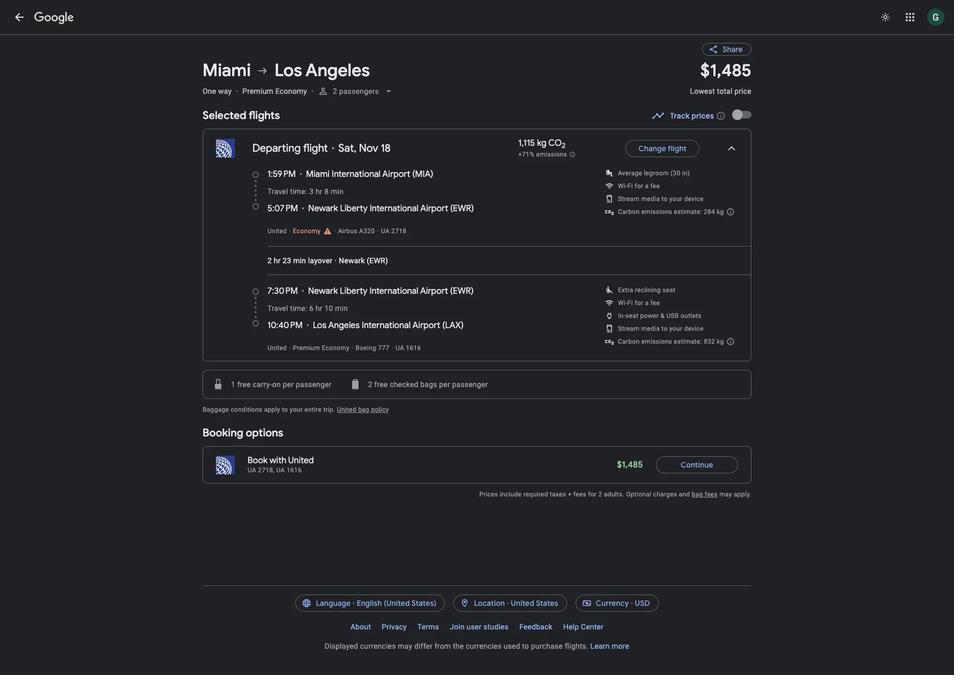 Task type: locate. For each thing, give the bounding box(es) containing it.
$1,485 up optional
[[617, 460, 643, 470]]

los for los angeles international airport (lax)
[[313, 320, 327, 331]]

estimate:
[[674, 208, 702, 216], [674, 338, 702, 345]]

one way
[[203, 87, 232, 95]]

kg up the +71% emissions
[[537, 138, 547, 149]]

states)
[[412, 599, 437, 608]]

1 wi- from the top
[[618, 182, 628, 190]]

0 horizontal spatial miami
[[203, 60, 251, 82]]

miami
[[203, 60, 251, 82], [306, 169, 330, 180]]

1 horizontal spatial flight
[[668, 144, 687, 153]]

departing
[[253, 142, 301, 155]]

2 hr 23 min layover
[[268, 256, 333, 265]]

1 estimate: from the top
[[674, 208, 702, 216]]

1 carbon from the top
[[618, 208, 640, 216]]

0 vertical spatial travel
[[268, 187, 288, 196]]

1 vertical spatial $1,485
[[617, 460, 643, 470]]

0 horizontal spatial fees
[[574, 491, 587, 498]]

to
[[662, 195, 668, 203], [662, 325, 668, 333], [282, 406, 288, 414], [523, 642, 529, 651]]

airport
[[383, 169, 410, 180], [421, 203, 448, 214], [420, 286, 448, 297], [413, 320, 441, 331]]

your down "usb"
[[670, 325, 683, 333]]

wi-fi for a fee for (ewr)
[[618, 182, 660, 190]]

0 vertical spatial wi-fi for a fee
[[618, 182, 660, 190]]

2 vertical spatial newark
[[308, 286, 338, 297]]

0 vertical spatial newark liberty international airport (ewr)
[[308, 203, 474, 214]]

0 vertical spatial time:
[[290, 187, 307, 196]]

2 left the adults.
[[599, 491, 603, 498]]

3
[[309, 187, 314, 196]]

outlets
[[681, 312, 702, 320]]

estimate: left 832
[[674, 338, 702, 345]]

wi-fi for a fee
[[618, 182, 660, 190], [618, 299, 660, 307]]

emissions down co
[[537, 151, 567, 158]]

more
[[612, 642, 630, 651]]

0 vertical spatial los
[[275, 60, 302, 82]]

united up 1616
[[288, 455, 314, 466]]

time: left 6
[[290, 304, 307, 313]]

airport down (mia) at the left top of page
[[421, 203, 448, 214]]

bag right the and
[[692, 491, 703, 498]]

2 vertical spatial min
[[335, 304, 348, 313]]

$1,485 up "total"
[[701, 60, 752, 82]]

2 carbon from the top
[[618, 338, 640, 345]]

2 inside popup button
[[333, 87, 337, 95]]

2 estimate: from the top
[[674, 338, 702, 345]]

1 vertical spatial hr
[[274, 256, 281, 265]]

premium economy
[[243, 87, 307, 95], [293, 344, 350, 352]]

premium up flights
[[243, 87, 274, 95]]

to down &
[[662, 325, 668, 333]]

premium down the arrival time: 10:40 pm. text field at top
[[293, 344, 320, 352]]

1 vertical spatial newark liberty international airport (ewr)
[[308, 286, 474, 297]]

join user studies link
[[445, 618, 514, 636]]

(ewr) for 5:07 pm
[[451, 203, 474, 214]]

0 vertical spatial carbon
[[618, 208, 640, 216]]

airport for 10:40 pm
[[413, 320, 441, 331]]

angeles down 10
[[328, 320, 360, 331]]

international up 777
[[362, 320, 411, 331]]

co
[[549, 138, 562, 149]]

ua 2718
[[381, 227, 407, 235]]

hr for 1:59 pm
[[316, 187, 323, 196]]

learn more about tracked prices image
[[717, 111, 726, 121]]

economy left boeing at the left
[[322, 344, 350, 352]]

charges
[[654, 491, 678, 498]]

2 liberty from the top
[[340, 286, 368, 297]]

fee for (ewr)
[[651, 182, 660, 190]]

emissions for carbon emissions estimate: 284 kg
[[642, 208, 673, 216]]

about
[[351, 623, 371, 631]]

wi- down average
[[618, 182, 628, 190]]

1 vertical spatial min
[[293, 256, 306, 265]]

carbon emissions estimate: 284 kilograms element
[[618, 208, 724, 216]]

united right trip.
[[337, 406, 357, 414]]

0 vertical spatial liberty
[[340, 203, 368, 214]]

0 vertical spatial a
[[645, 182, 649, 190]]

angeles for los angeles international airport (lax)
[[328, 320, 360, 331]]

international up ua 2718
[[370, 203, 419, 214]]

for left the adults.
[[588, 491, 597, 498]]

main content containing miami
[[203, 34, 752, 499]]

1 vertical spatial wi-
[[618, 299, 628, 307]]

1 horizontal spatial free
[[375, 380, 388, 389]]

seat
[[663, 286, 676, 294], [626, 312, 639, 320]]

united down 5:07 pm text box
[[268, 227, 287, 235]]

0 vertical spatial min
[[331, 187, 344, 196]]

baggage
[[203, 406, 229, 414]]

1 vertical spatial liberty
[[340, 286, 368, 297]]

fee
[[651, 182, 660, 190], [651, 299, 660, 307]]

bag left the 'policy'
[[358, 406, 370, 414]]

None text field
[[691, 60, 752, 105]]

lowest
[[691, 87, 715, 95]]

0 horizontal spatial currencies
[[360, 642, 396, 651]]

1 vertical spatial carbon
[[618, 338, 640, 345]]

1 vertical spatial media
[[642, 325, 660, 333]]

1 horizontal spatial seat
[[663, 286, 676, 294]]

0 vertical spatial stream media to your device
[[618, 195, 704, 203]]

1 free from the left
[[237, 380, 251, 389]]

ua 1616
[[396, 344, 421, 352]]

may left apply.
[[720, 491, 733, 498]]

media down power
[[642, 325, 660, 333]]

bags
[[421, 380, 437, 389]]

passenger right bags at the left of page
[[452, 380, 488, 389]]

2 vertical spatial (ewr)
[[450, 286, 474, 297]]

ua down "with"
[[276, 467, 285, 474]]

travel down 7:30 pm "text field"
[[268, 304, 288, 313]]

a down average legroom (30 in)
[[645, 182, 649, 190]]

los up flights
[[275, 60, 302, 82]]

hr left '23'
[[274, 256, 281, 265]]

free left checked
[[375, 380, 388, 389]]

0 horizontal spatial seat
[[626, 312, 639, 320]]

2 vertical spatial economy
[[322, 344, 350, 352]]

1 horizontal spatial los
[[313, 320, 327, 331]]

about link
[[345, 618, 377, 636]]

states
[[536, 599, 559, 608]]

0 vertical spatial miami
[[203, 60, 251, 82]]

Arrival time: 5:07 PM. text field
[[268, 203, 298, 214]]

miami up way
[[203, 60, 251, 82]]

2 fi from the top
[[628, 299, 633, 307]]

2 vertical spatial hr
[[316, 304, 323, 313]]

carbon
[[618, 208, 640, 216], [618, 338, 640, 345]]

1 vertical spatial your
[[670, 325, 683, 333]]

1 horizontal spatial miami
[[306, 169, 330, 180]]

on
[[272, 380, 281, 389]]

main content
[[203, 34, 752, 499]]

2 up the +71% emissions
[[562, 141, 566, 150]]

los down 6
[[313, 320, 327, 331]]

0 vertical spatial bag
[[358, 406, 370, 414]]

0 vertical spatial fi
[[628, 182, 633, 190]]

+71%
[[519, 151, 535, 158]]

0 horizontal spatial los
[[275, 60, 302, 82]]

fees right the and
[[705, 491, 718, 498]]

0 vertical spatial wi-
[[618, 182, 628, 190]]

and
[[679, 491, 691, 498]]

none text field containing $1,485
[[691, 60, 752, 105]]

2 left passengers
[[333, 87, 337, 95]]

fees right +
[[574, 491, 587, 498]]

$1,485 for $1,485
[[617, 460, 643, 470]]

device up the carbon emissions estimate: 284 kilograms element
[[685, 195, 704, 203]]

bag
[[358, 406, 370, 414], [692, 491, 703, 498]]

1 vertical spatial estimate:
[[674, 338, 702, 345]]

0 vertical spatial $1,485
[[701, 60, 752, 82]]

1 vertical spatial stream
[[618, 325, 640, 333]]

1 vertical spatial a
[[645, 299, 649, 307]]

nov
[[359, 142, 378, 155]]

flight up (30
[[668, 144, 687, 153]]

0 horizontal spatial  image
[[300, 169, 302, 180]]

taxes
[[550, 491, 566, 498]]

wi- up in-
[[618, 299, 628, 307]]

angeles up 2 passengers
[[306, 60, 370, 82]]

1 vertical spatial for
[[635, 299, 644, 307]]

free for carry-
[[237, 380, 251, 389]]

boeing 777
[[356, 344, 390, 352]]

 image right way
[[236, 87, 238, 95]]

flight left sat,
[[303, 142, 328, 155]]

1 horizontal spatial passenger
[[452, 380, 488, 389]]

0 horizontal spatial bag
[[358, 406, 370, 414]]

device down outlets
[[685, 325, 704, 333]]

1 vertical spatial premium
[[293, 344, 320, 352]]

emissions down 'legroom'
[[642, 208, 673, 216]]

change flight
[[639, 144, 687, 153]]

 image left sat,
[[332, 142, 334, 155]]

fi for newark liberty international airport (ewr)
[[628, 182, 633, 190]]

a down extra reclining seat
[[645, 299, 649, 307]]

hr right 6
[[316, 304, 323, 313]]

0 vertical spatial emissions
[[537, 151, 567, 158]]

0 vertical spatial premium economy
[[243, 87, 307, 95]]

passenger up entire
[[296, 380, 332, 389]]

carbon down in-
[[618, 338, 640, 345]]

stream down average
[[618, 195, 640, 203]]

may left differ
[[398, 642, 413, 651]]

selected
[[203, 109, 247, 122]]

share button
[[703, 43, 752, 56]]

1 horizontal spatial may
[[720, 491, 733, 498]]

liberty for 5:07 pm
[[340, 203, 368, 214]]

fee up the in-seat power & usb outlets
[[651, 299, 660, 307]]

kg right 832
[[717, 338, 724, 345]]

los
[[275, 60, 302, 82], [313, 320, 327, 331]]

2 travel from the top
[[268, 304, 288, 313]]

0 vertical spatial kg
[[537, 138, 547, 149]]

per for on
[[283, 380, 294, 389]]

1 fee from the top
[[651, 182, 660, 190]]

2 wi-fi for a fee from the top
[[618, 299, 660, 307]]

0 horizontal spatial flight
[[303, 142, 328, 155]]

a
[[645, 182, 649, 190], [645, 299, 649, 307]]

0 vertical spatial device
[[685, 195, 704, 203]]

wi- for newark liberty international airport (ewr)
[[618, 182, 628, 190]]

free right 1
[[237, 380, 251, 389]]

media up the carbon emissions estimate: 284 kilograms element
[[642, 195, 660, 203]]

2 passenger from the left
[[452, 380, 488, 389]]

flight for change flight
[[668, 144, 687, 153]]

2 vertical spatial kg
[[717, 338, 724, 345]]

time: left 3
[[290, 187, 307, 196]]

for down extra reclining seat
[[635, 299, 644, 307]]

free for checked
[[375, 380, 388, 389]]

optional
[[627, 491, 652, 498]]

0 horizontal spatial free
[[237, 380, 251, 389]]

seat left power
[[626, 312, 639, 320]]

0 vertical spatial angeles
[[306, 60, 370, 82]]

1 vertical spatial kg
[[717, 208, 724, 216]]

1 vertical spatial stream media to your device
[[618, 325, 704, 333]]

reclining
[[635, 286, 661, 294]]

1 vertical spatial fee
[[651, 299, 660, 307]]

0 horizontal spatial $1,485
[[617, 460, 643, 470]]

2 vertical spatial your
[[290, 406, 303, 414]]

0 vertical spatial estimate:
[[674, 208, 702, 216]]

min for 1:59 pm
[[331, 187, 344, 196]]

&
[[661, 312, 665, 320]]

1 travel from the top
[[268, 187, 288, 196]]

currencies down join user studies link at the bottom of page
[[466, 642, 502, 651]]

for for (ewr)
[[635, 182, 644, 190]]

 image down los angeles
[[312, 87, 314, 95]]

airport left (mia) at the left top of page
[[383, 169, 410, 180]]

for
[[635, 182, 644, 190], [635, 299, 644, 307], [588, 491, 597, 498]]

miami international airport (mia)
[[306, 169, 434, 180]]

international down sat, nov 18
[[332, 169, 381, 180]]

per right bags at the left of page
[[439, 380, 450, 389]]

newark up 10
[[308, 286, 338, 297]]

estimate: for 284
[[674, 208, 702, 216]]

1 vertical spatial wi-fi for a fee
[[618, 299, 660, 307]]

carbon down average
[[618, 208, 640, 216]]

wi- for los angeles international airport (lax)
[[618, 299, 628, 307]]

2 inside 1,115 kg co 2
[[562, 141, 566, 150]]

in-seat power & usb outlets
[[618, 312, 702, 320]]

1 wi-fi for a fee from the top
[[618, 182, 660, 190]]

for down average
[[635, 182, 644, 190]]

2 currencies from the left
[[466, 642, 502, 651]]

time:
[[290, 187, 307, 196], [290, 304, 307, 313]]

travel for 1:59 pm
[[268, 187, 288, 196]]

2 for 2 hr 23 min layover
[[268, 256, 272, 265]]

0 horizontal spatial passenger
[[296, 380, 332, 389]]

1 vertical spatial los
[[313, 320, 327, 331]]

airbus
[[338, 227, 358, 235]]

(mia)
[[413, 169, 434, 180]]

1 time: from the top
[[290, 187, 307, 196]]

2 per from the left
[[439, 380, 450, 389]]

0 vertical spatial fee
[[651, 182, 660, 190]]

flight inside change flight button
[[668, 144, 687, 153]]

 image
[[300, 169, 302, 180], [392, 344, 394, 352]]

miami up 3
[[306, 169, 330, 180]]

min right 10
[[335, 304, 348, 313]]

economy up 2 hr 23 min layover
[[293, 227, 321, 235]]

sat,
[[339, 142, 357, 155]]

0 vertical spatial stream
[[618, 195, 640, 203]]

kg for carbon emissions estimate: 284 kg
[[717, 208, 724, 216]]

wi-fi for a fee for (lax)
[[618, 299, 660, 307]]

ua down the book
[[248, 467, 256, 474]]

seat right the "reclining"
[[663, 286, 676, 294]]

carbon for carbon emissions estimate: 284 kg
[[618, 208, 640, 216]]

1 vertical spatial angeles
[[328, 320, 360, 331]]

1 vertical spatial fi
[[628, 299, 633, 307]]

fees
[[574, 491, 587, 498], [705, 491, 718, 498]]

+71% emissions
[[519, 151, 567, 158]]

1 horizontal spatial  image
[[392, 344, 394, 352]]

0 horizontal spatial ua
[[248, 467, 256, 474]]

Miami to Los Angeles text field
[[203, 60, 678, 82]]

0 vertical spatial newark
[[308, 203, 338, 214]]

0 vertical spatial premium
[[243, 87, 274, 95]]

1 vertical spatial time:
[[290, 304, 307, 313]]

economy up flights
[[276, 87, 307, 95]]

hr
[[316, 187, 323, 196], [274, 256, 281, 265], [316, 304, 323, 313]]

 image right layover
[[335, 256, 337, 265]]

apply
[[264, 406, 280, 414]]

1 vertical spatial (ewr)
[[367, 256, 388, 265]]

international for 7:30 pm
[[370, 286, 419, 297]]

2 wi- from the top
[[618, 299, 628, 307]]

liberty down the newark (ewr)
[[340, 286, 368, 297]]

1:59 pm
[[268, 169, 296, 180]]

1485 US dollars text field
[[617, 460, 643, 470]]

fi down average
[[628, 182, 633, 190]]

0 horizontal spatial may
[[398, 642, 413, 651]]

2 fee from the top
[[651, 299, 660, 307]]

1 vertical spatial newark
[[339, 256, 365, 265]]

a for (lax)
[[645, 299, 649, 307]]

book with united ua 2718, ua 1616
[[248, 455, 314, 474]]

1 vertical spatial emissions
[[642, 208, 673, 216]]

time: for 1:59 pm
[[290, 187, 307, 196]]

284
[[704, 208, 716, 216]]

$1,485 for $1,485 lowest total price
[[701, 60, 752, 82]]

 image right 777
[[392, 344, 394, 352]]

18
[[381, 142, 391, 155]]

stream media to your device down the in-seat power & usb outlets
[[618, 325, 704, 333]]

1 horizontal spatial currencies
[[466, 642, 502, 651]]

prices include required taxes + fees for 2 adults. optional charges and bag fees may apply.
[[480, 491, 752, 498]]

2 free from the left
[[375, 380, 388, 389]]

 image
[[236, 87, 238, 95], [312, 87, 314, 95], [332, 142, 334, 155], [335, 256, 337, 265]]

international for 10:40 pm
[[362, 320, 411, 331]]

1 fi from the top
[[628, 182, 633, 190]]

los for los angeles
[[275, 60, 302, 82]]

newark liberty international airport (ewr) up ua 2718
[[308, 203, 474, 214]]

2 time: from the top
[[290, 304, 307, 313]]

newark liberty international airport (ewr) up los angeles international airport (lax)
[[308, 286, 474, 297]]

2 for 2 free checked bags per passenger
[[368, 380, 373, 389]]

travel down 1:59 pm text field
[[268, 187, 288, 196]]

stream media to your device up the 'carbon emissions estimate: 284 kg'
[[618, 195, 704, 203]]

to right used
[[523, 642, 529, 651]]

hr left 8
[[316, 187, 323, 196]]

1 vertical spatial travel
[[268, 304, 288, 313]]

united
[[268, 227, 287, 235], [268, 344, 287, 352], [337, 406, 357, 414], [288, 455, 314, 466], [511, 599, 535, 608]]

premium economy down 10
[[293, 344, 350, 352]]

1 vertical spatial bag
[[692, 491, 703, 498]]

fi down extra
[[628, 299, 633, 307]]

learn
[[591, 642, 610, 651]]

wi-fi for a fee down average
[[618, 182, 660, 190]]

kg right 284
[[717, 208, 724, 216]]

1 media from the top
[[642, 195, 660, 203]]

2 up united bag policy "link"
[[368, 380, 373, 389]]

kg for carbon emissions estimate: 832 kg
[[717, 338, 724, 345]]

may
[[720, 491, 733, 498], [398, 642, 413, 651]]

1 vertical spatial  image
[[392, 344, 394, 352]]

per right "on"
[[283, 380, 294, 389]]

2 vertical spatial emissions
[[642, 338, 673, 345]]

estimate: left 284
[[674, 208, 702, 216]]

1 liberty from the top
[[340, 203, 368, 214]]

2 media from the top
[[642, 325, 660, 333]]

your left entire
[[290, 406, 303, 414]]

2 a from the top
[[645, 299, 649, 307]]

$1,485 inside $1,485 lowest total price
[[701, 60, 752, 82]]

1 horizontal spatial ua
[[276, 467, 285, 474]]

international for 5:07 pm
[[370, 203, 419, 214]]

location
[[474, 599, 505, 608]]

1 horizontal spatial bag
[[692, 491, 703, 498]]

1 vertical spatial seat
[[626, 312, 639, 320]]

1 passenger from the left
[[296, 380, 332, 389]]

liberty up airbus a320
[[340, 203, 368, 214]]

free
[[237, 380, 251, 389], [375, 380, 388, 389]]

0 vertical spatial media
[[642, 195, 660, 203]]

1 fees from the left
[[574, 491, 587, 498]]

1 per from the left
[[283, 380, 294, 389]]

flight for departing flight
[[303, 142, 328, 155]]

1 currencies from the left
[[360, 642, 396, 651]]

currencies down 'privacy'
[[360, 642, 396, 651]]

carbon emissions estimate: 832 kg
[[618, 338, 724, 345]]

travel
[[268, 187, 288, 196], [268, 304, 288, 313]]

0 vertical spatial  image
[[300, 169, 302, 180]]

2 for 2 passengers
[[333, 87, 337, 95]]

airport left '(lax)'
[[413, 320, 441, 331]]

1
[[231, 380, 235, 389]]

1 horizontal spatial fees
[[705, 491, 718, 498]]

1 vertical spatial miami
[[306, 169, 330, 180]]

wi-
[[618, 182, 628, 190], [618, 299, 628, 307]]

0 vertical spatial for
[[635, 182, 644, 190]]

newark down 8
[[308, 203, 338, 214]]

track
[[671, 111, 690, 121]]

passenger for 2 free checked bags per passenger
[[452, 380, 488, 389]]

1 a from the top
[[645, 182, 649, 190]]

1 horizontal spatial per
[[439, 380, 450, 389]]



Task type: vqa. For each thing, say whether or not it's contained in the screenshot.
11:45 PM
no



Task type: describe. For each thing, give the bounding box(es) containing it.
the
[[453, 642, 464, 651]]

continue button
[[656, 452, 739, 478]]

1 horizontal spatial premium
[[293, 344, 320, 352]]

baggage conditions apply to your entire trip. united bag policy
[[203, 406, 389, 414]]

share
[[723, 45, 743, 54]]

kg inside 1,115 kg co 2
[[537, 138, 547, 149]]

departing flight
[[253, 142, 328, 155]]

newark (ewr)
[[339, 256, 388, 265]]

emissions for carbon emissions estimate: 832 kg
[[642, 338, 673, 345]]

booking
[[203, 426, 243, 440]]

loading results progress bar
[[0, 34, 955, 36]]

prices
[[480, 491, 498, 498]]

1 vertical spatial may
[[398, 642, 413, 651]]

power
[[641, 312, 659, 320]]

(lax)
[[443, 320, 464, 331]]

booking options
[[203, 426, 283, 440]]

conditions
[[231, 406, 262, 414]]

change flight button
[[626, 136, 700, 161]]

0 vertical spatial economy
[[276, 87, 307, 95]]

purchase
[[531, 642, 563, 651]]

(ewr) for 7:30 pm
[[450, 286, 474, 297]]

passengers
[[339, 87, 379, 95]]

23
[[283, 256, 291, 265]]

fi for los angeles international airport (lax)
[[628, 299, 633, 307]]

apply.
[[734, 491, 752, 498]]

0 horizontal spatial premium
[[243, 87, 274, 95]]

1 stream media to your device from the top
[[618, 195, 704, 203]]

usd
[[635, 599, 650, 608]]

prices
[[692, 111, 714, 121]]

10:40 pm
[[268, 320, 303, 331]]

1 ua from the left
[[248, 467, 256, 474]]

8
[[325, 187, 329, 196]]

join user studies
[[450, 623, 509, 631]]

sat, nov 18
[[339, 142, 391, 155]]

studies
[[484, 623, 509, 631]]

airbus a320
[[338, 227, 375, 235]]

0 vertical spatial may
[[720, 491, 733, 498]]

entire
[[305, 406, 322, 414]]

2 stream from the top
[[618, 325, 640, 333]]

track prices
[[671, 111, 714, 121]]

0 vertical spatial your
[[670, 195, 683, 203]]

emissions for +71% emissions
[[537, 151, 567, 158]]

united left states
[[511, 599, 535, 608]]

1485 us dollars element
[[701, 60, 752, 82]]

6
[[309, 304, 314, 313]]

with
[[270, 455, 287, 466]]

1616
[[287, 467, 302, 474]]

passenger for 1 free carry-on per passenger
[[296, 380, 332, 389]]

layover
[[308, 256, 333, 265]]

feedback
[[520, 623, 553, 631]]

in-
[[618, 312, 626, 320]]

privacy link
[[377, 618, 412, 636]]

airport for 7:30 pm
[[420, 286, 448, 297]]

from
[[435, 642, 451, 651]]

to right apply
[[282, 406, 288, 414]]

Departure time: 1:59 PM. text field
[[268, 169, 296, 180]]

1 vertical spatial economy
[[293, 227, 321, 235]]

united states
[[511, 599, 559, 608]]

used
[[504, 642, 521, 651]]

price
[[735, 87, 752, 95]]

1 device from the top
[[685, 195, 704, 203]]

currency
[[596, 599, 629, 608]]

to up the 'carbon emissions estimate: 284 kg'
[[662, 195, 668, 203]]

differ
[[415, 642, 433, 651]]

newark for 7:30 pm
[[308, 286, 338, 297]]

los angeles international airport (lax)
[[313, 320, 464, 331]]

777
[[378, 344, 390, 352]]

adults.
[[604, 491, 625, 498]]

hr for 7:30 pm
[[316, 304, 323, 313]]

7:30 pm
[[268, 286, 298, 297]]

miami for miami international airport (mia)
[[306, 169, 330, 180]]

time: for 7:30 pm
[[290, 304, 307, 313]]

liberty for 7:30 pm
[[340, 286, 368, 297]]

Flight numbers UA 2718, UA 1616 text field
[[248, 467, 302, 474]]

english (united states)
[[357, 599, 437, 608]]

$1,485 lowest total price
[[691, 60, 752, 95]]

way
[[218, 87, 232, 95]]

boeing
[[356, 344, 377, 352]]

newark liberty international airport (ewr) for 5:07 pm
[[308, 203, 474, 214]]

airport for 5:07 pm
[[421, 203, 448, 214]]

newark liberty international airport (ewr) for 7:30 pm
[[308, 286, 474, 297]]

2 device from the top
[[685, 325, 704, 333]]

832
[[704, 338, 716, 345]]

english
[[357, 599, 382, 608]]

2 stream media to your device from the top
[[618, 325, 704, 333]]

carbon emissions estimate: 832 kilograms element
[[618, 338, 724, 345]]

displayed
[[325, 642, 358, 651]]

1 stream from the top
[[618, 195, 640, 203]]

los angeles
[[275, 60, 370, 82]]

angeles for los angeles
[[306, 60, 370, 82]]

legroom
[[644, 169, 669, 177]]

go back image
[[13, 11, 26, 24]]

help center
[[564, 623, 604, 631]]

2 free checked bags per passenger
[[368, 380, 488, 389]]

Arrival time: 10:40 PM. text field
[[268, 320, 303, 331]]

required
[[524, 491, 548, 498]]

help center link
[[558, 618, 609, 636]]

2 ua from the left
[[276, 467, 285, 474]]

1 free carry-on per passenger
[[231, 380, 332, 389]]

privacy
[[382, 623, 407, 631]]

terms
[[418, 623, 439, 631]]

flights.
[[565, 642, 589, 651]]

1,115
[[519, 138, 535, 149]]

extra
[[618, 286, 634, 294]]

bag fees button
[[692, 491, 718, 498]]

10
[[325, 304, 333, 313]]

2 passengers
[[333, 87, 379, 95]]

travel for 7:30 pm
[[268, 304, 288, 313]]

newark for 5:07 pm
[[308, 203, 338, 214]]

a320
[[359, 227, 375, 235]]

join
[[450, 623, 465, 631]]

carbon for carbon emissions estimate: 832 kg
[[618, 338, 640, 345]]

travel time: 6 hr 10 min
[[268, 304, 348, 313]]

selected flights
[[203, 109, 280, 122]]

a for (ewr)
[[645, 182, 649, 190]]

one
[[203, 87, 216, 95]]

checked
[[390, 380, 419, 389]]

united down 10:40 pm
[[268, 344, 287, 352]]

miami for miami
[[203, 60, 251, 82]]

Departure time: 7:30 PM. text field
[[268, 286, 298, 297]]

united bag policy link
[[337, 406, 389, 414]]

learn more link
[[591, 642, 630, 651]]

2 fees from the left
[[705, 491, 718, 498]]

(30
[[671, 169, 681, 177]]

change appearance image
[[873, 4, 899, 30]]

+
[[568, 491, 572, 498]]

fee for (lax)
[[651, 299, 660, 307]]

estimate: for 832
[[674, 338, 702, 345]]

1 vertical spatial premium economy
[[293, 344, 350, 352]]

2718,
[[258, 467, 275, 474]]

per for bags
[[439, 380, 450, 389]]

usb
[[667, 312, 679, 320]]

help
[[564, 623, 579, 631]]

user
[[467, 623, 482, 631]]

5:07 pm
[[268, 203, 298, 214]]

united inside book with united ua 2718, ua 1616
[[288, 455, 314, 466]]

2 vertical spatial for
[[588, 491, 597, 498]]

feedback link
[[514, 618, 558, 636]]

for for (lax)
[[635, 299, 644, 307]]

min for 7:30 pm
[[335, 304, 348, 313]]



